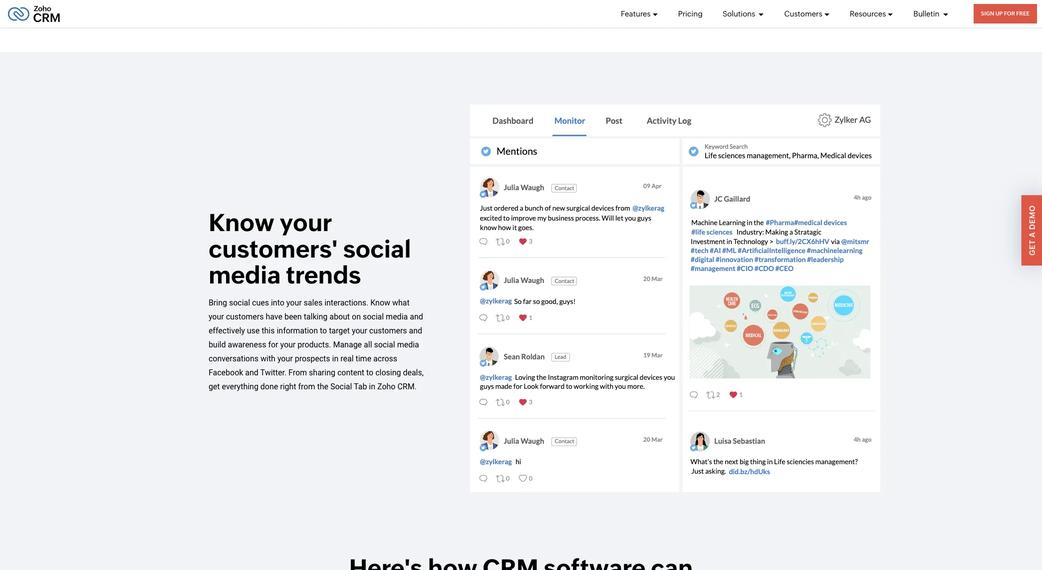 Task type: locate. For each thing, give the bounding box(es) containing it.
the
[[317, 382, 329, 392]]

media up 'across'
[[397, 340, 419, 350]]

twitter.
[[260, 368, 287, 378]]

customers
[[226, 312, 264, 322], [370, 326, 407, 336]]

in left real
[[332, 354, 339, 364]]

features
[[621, 9, 651, 18]]

right
[[280, 382, 296, 392]]

0 horizontal spatial customers
[[226, 312, 264, 322]]

about
[[330, 312, 350, 322]]

customers up all
[[370, 326, 407, 336]]

0 vertical spatial in
[[332, 354, 339, 364]]

up
[[996, 10, 1004, 16]]

solutions link
[[723, 0, 765, 27]]

prospects
[[295, 354, 330, 364]]

1 vertical spatial know
[[371, 298, 391, 308]]

with
[[261, 354, 276, 364]]

bulletin link
[[914, 0, 949, 27]]

trends
[[286, 261, 361, 289]]

1 horizontal spatial to
[[367, 368, 374, 378]]

and
[[410, 312, 423, 322], [409, 326, 423, 336], [245, 368, 259, 378]]

crm.
[[398, 382, 417, 392]]

1 horizontal spatial know
[[371, 298, 391, 308]]

information
[[277, 326, 318, 336]]

to left target
[[320, 326, 327, 336]]

target
[[329, 326, 350, 336]]

0 vertical spatial customers
[[226, 312, 264, 322]]

0 vertical spatial media
[[209, 261, 281, 289]]

2 vertical spatial and
[[245, 368, 259, 378]]

resources
[[851, 9, 887, 18]]

social
[[331, 382, 352, 392]]

customers up use
[[226, 312, 264, 322]]

1 horizontal spatial in
[[369, 382, 376, 392]]

0 horizontal spatial know
[[209, 209, 275, 237]]

get
[[209, 382, 220, 392]]

media down what on the bottom
[[386, 312, 408, 322]]

your
[[280, 209, 333, 237], [287, 298, 302, 308], [209, 312, 224, 322], [352, 326, 368, 336], [280, 340, 296, 350], [278, 354, 293, 364]]

bring social cues into your sales interactions. know what your customers have been talking about on social media and effectively use this information to target your customers and build awareness for your products. manage all social media conversations with your prospects in real time across facebook and twitter. from sharing content to closing deals, get everything done right from the social tab in zoho crm.
[[209, 298, 424, 392]]

tab
[[354, 382, 367, 392]]

0 vertical spatial know
[[209, 209, 275, 237]]

media up cues
[[209, 261, 281, 289]]

media
[[209, 261, 281, 289], [386, 312, 408, 322], [397, 340, 419, 350]]

get
[[1029, 240, 1037, 256]]

customers'
[[209, 235, 338, 263]]

to
[[320, 326, 327, 336], [367, 368, 374, 378]]

time
[[356, 354, 372, 364]]

in
[[332, 354, 339, 364], [369, 382, 376, 392]]

get a demo link
[[1022, 195, 1043, 266]]

sign up for free
[[982, 10, 1030, 16]]

pricing link
[[679, 0, 703, 27]]

social
[[343, 235, 411, 263], [229, 298, 250, 308], [363, 312, 384, 322], [374, 340, 395, 350]]

products.
[[298, 340, 331, 350]]

all
[[364, 340, 372, 350]]

1 vertical spatial to
[[367, 368, 374, 378]]

talking
[[304, 312, 328, 322]]

1 vertical spatial customers
[[370, 326, 407, 336]]

features link
[[621, 0, 659, 27]]

interactions.
[[325, 298, 369, 308]]

closing
[[376, 368, 401, 378]]

know inside bring social cues into your sales interactions. know what your customers have been talking about on social media and effectively use this information to target your customers and build awareness for your products. manage all social media conversations with your prospects in real time across facebook and twitter. from sharing content to closing deals, get everything done right from the social tab in zoho crm.
[[371, 298, 391, 308]]

social inside know your customers' social media trends
[[343, 235, 411, 263]]

deals,
[[403, 368, 424, 378]]

done
[[261, 382, 278, 392]]

know
[[209, 209, 275, 237], [371, 298, 391, 308]]

to down the time
[[367, 368, 374, 378]]

0 vertical spatial to
[[320, 326, 327, 336]]

in right tab
[[369, 382, 376, 392]]

your inside know your customers' social media trends
[[280, 209, 333, 237]]



Task type: describe. For each thing, give the bounding box(es) containing it.
2 vertical spatial media
[[397, 340, 419, 350]]

solutions
[[723, 9, 757, 18]]

into
[[271, 298, 285, 308]]

know your customers' social media trends
[[209, 209, 411, 289]]

zoho
[[378, 382, 396, 392]]

bring
[[209, 298, 227, 308]]

facebook
[[209, 368, 243, 378]]

everything
[[222, 382, 259, 392]]

0 horizontal spatial in
[[332, 354, 339, 364]]

a
[[1029, 232, 1037, 238]]

0 horizontal spatial to
[[320, 326, 327, 336]]

know inside know your customers' social media trends
[[209, 209, 275, 237]]

1 vertical spatial media
[[386, 312, 408, 322]]

build
[[209, 340, 226, 350]]

sales
[[304, 298, 323, 308]]

pricing
[[679, 9, 703, 18]]

1 vertical spatial in
[[369, 382, 376, 392]]

1 vertical spatial and
[[409, 326, 423, 336]]

sign
[[982, 10, 995, 16]]

know your customers' social media trends image
[[471, 104, 885, 493]]

content
[[338, 368, 365, 378]]

what
[[393, 298, 410, 308]]

been
[[285, 312, 302, 322]]

real
[[341, 354, 354, 364]]

media inside know your customers' social media trends
[[209, 261, 281, 289]]

demo
[[1029, 205, 1037, 230]]

bulletin
[[914, 9, 942, 18]]

for
[[1005, 10, 1016, 16]]

on
[[352, 312, 361, 322]]

zoho crm logo image
[[7, 3, 60, 25]]

cues
[[252, 298, 269, 308]]

resources link
[[851, 0, 894, 27]]

conversations
[[209, 354, 259, 364]]

from
[[298, 382, 315, 392]]

sharing
[[309, 368, 336, 378]]

effectively
[[209, 326, 245, 336]]

use
[[247, 326, 260, 336]]

from
[[289, 368, 307, 378]]

sign up for free link
[[974, 4, 1038, 23]]

this
[[262, 326, 275, 336]]

0 vertical spatial and
[[410, 312, 423, 322]]

across
[[374, 354, 398, 364]]

awareness
[[228, 340, 266, 350]]

1 horizontal spatial customers
[[370, 326, 407, 336]]

for
[[268, 340, 278, 350]]

get a demo
[[1029, 205, 1037, 256]]

free
[[1017, 10, 1030, 16]]

have
[[266, 312, 283, 322]]

manage
[[333, 340, 362, 350]]

customers
[[785, 9, 823, 18]]



Task type: vqa. For each thing, say whether or not it's contained in the screenshot.
bottom "you"
no



